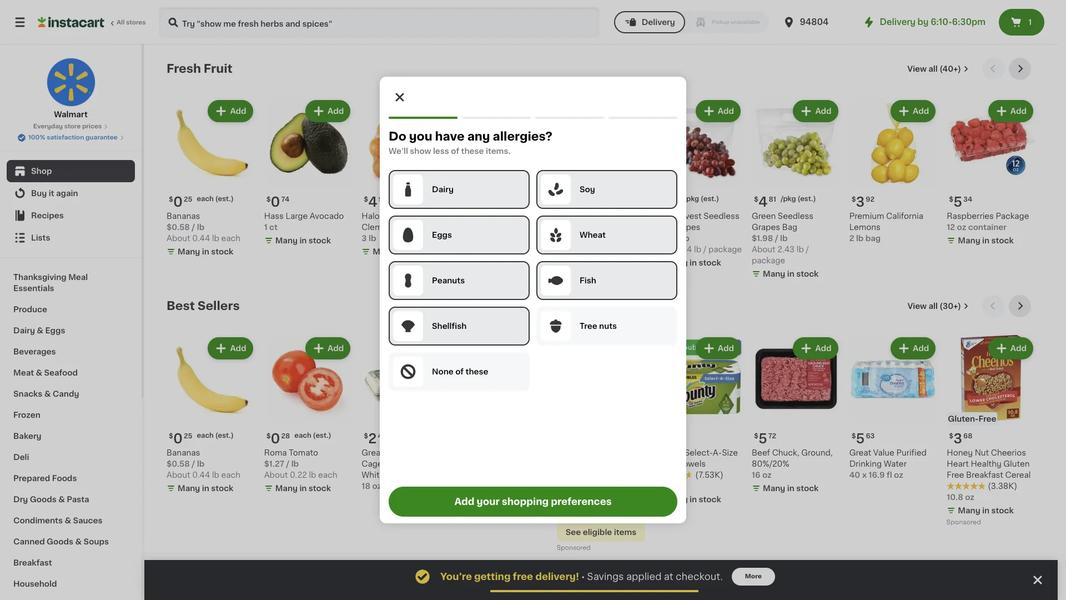 Task type: locate. For each thing, give the bounding box(es) containing it.
main content containing 0
[[144, 44, 1058, 600]]

oz down the 80%/20%
[[763, 471, 772, 479]]

/pkg inside $4.81 per package (estimated) element
[[781, 195, 796, 202]]

bananas down $ 0 25
[[167, 449, 200, 457]]

0.44 down $ 0 25
[[192, 471, 210, 479]]

allergies?
[[493, 131, 553, 142]]

2 horizontal spatial 1
[[1029, 18, 1032, 26]]

25 for $ 0 25 each (est.)
[[184, 196, 192, 203]]

68
[[964, 433, 973, 440]]

0 vertical spatial sponsored badge image
[[459, 497, 493, 504]]

1 horizontal spatial /pkg
[[781, 195, 796, 202]]

all stores
[[117, 19, 146, 26]]

5 for $ 5 63
[[856, 432, 865, 445]]

seedless inside green seedless grapes bag $1.98 / lb about 2.43 lb / package
[[778, 212, 814, 220]]

0 horizontal spatial each (est.)
[[197, 432, 234, 439]]

1 horizontal spatial breakfast
[[967, 471, 1004, 479]]

2 /pkg from the left
[[684, 195, 700, 202]]

0 horizontal spatial 16
[[459, 223, 468, 231]]

1 vertical spatial sponsored badge image
[[947, 519, 981, 526]]

81
[[769, 196, 777, 203]]

applied
[[627, 572, 662, 581]]

0 vertical spatial 25
[[184, 196, 192, 203]]

eggs
[[432, 231, 452, 239], [45, 327, 65, 334], [387, 471, 406, 479]]

0 inside 'element'
[[271, 432, 280, 445]]

each (est.) right $ 0 25
[[197, 432, 234, 439]]

2 bananas from the top
[[167, 449, 200, 457]]

0 vertical spatial 2
[[466, 195, 474, 208]]

1 $0.58 from the top
[[167, 223, 190, 231]]

0 horizontal spatial free
[[385, 460, 402, 468]]

1 california from the left
[[386, 212, 423, 220]]

main content
[[144, 44, 1058, 600]]

0.44 down $ 0 25 each (est.)
[[192, 234, 210, 242]]

/pkg
[[781, 195, 796, 202], [684, 195, 700, 202]]

oz down strawberries
[[470, 223, 479, 231]]

$ inside $ 0 28
[[266, 433, 271, 440]]

ct down paper
[[665, 482, 673, 490]]

2 vertical spatial 2
[[368, 432, 377, 445]]

0 vertical spatial view
[[908, 65, 927, 73]]

each (est.) up tomato
[[295, 432, 332, 439]]

many down the 80%/20%
[[763, 485, 786, 492]]

1
[[1029, 18, 1032, 26], [264, 223, 268, 231], [557, 223, 560, 231]]

2 vertical spatial sponsored badge image
[[557, 545, 591, 551]]

all left (40+)
[[929, 65, 938, 73]]

bananas $0.58 / lb about 0.44 lb each down $ 0 25 each (est.)
[[167, 212, 241, 242]]

& left candy
[[44, 390, 51, 398]]

green seedless grapes bag $1.98 / lb about 2.43 lb / package
[[752, 212, 814, 264]]

1 horizontal spatial 42
[[578, 212, 588, 220]]

1 horizontal spatial 3
[[856, 195, 865, 208]]

0 horizontal spatial 42
[[378, 433, 387, 440]]

12 inside raspberries package 12 oz container
[[947, 223, 956, 231]]

1 horizontal spatial sponsored badge image
[[557, 545, 591, 551]]

1 horizontal spatial 2
[[466, 195, 474, 208]]

see eligible items
[[566, 529, 637, 536]]

1 vertical spatial of
[[456, 368, 464, 376]]

2 horizontal spatial 3
[[954, 432, 963, 445]]

california right premium
[[887, 212, 924, 220]]

1 horizontal spatial seedless
[[778, 212, 814, 220]]

2 vertical spatial free
[[947, 471, 965, 479]]

preferences
[[551, 497, 612, 506]]

$ for $ 4 81
[[754, 196, 759, 203]]

about inside the sun harvest seedless red grapes $2.18 / lb about 2.4 lb / package
[[655, 245, 678, 253]]

1 vertical spatial 0.44
[[192, 471, 210, 479]]

(est.) inside $4.81 per package (estimated) element
[[798, 195, 816, 202]]

5 left 63
[[856, 432, 865, 445]]

about inside roma tomato $1.27 / lb about 0.22 lb each
[[264, 471, 288, 479]]

great up cage
[[362, 449, 384, 457]]

produce
[[13, 306, 47, 313]]

oz right fl in the bottom of the page
[[895, 471, 904, 479]]

service type group
[[614, 11, 769, 33]]

$ 3 92
[[852, 195, 875, 208]]

2 down lemons
[[850, 234, 855, 242]]

$ for $ 0 25
[[169, 433, 173, 440]]

2 inside 2 strawberries 16 oz container
[[466, 195, 474, 208]]

container
[[481, 223, 521, 231]]

$ 4 81
[[754, 195, 777, 208]]

$ for $ 4 97
[[364, 196, 368, 203]]

$ inside $ 3 68
[[950, 433, 954, 440]]

instacart logo image
[[38, 16, 104, 29]]

(3.38k)
[[989, 482, 1018, 490]]

aa
[[435, 449, 445, 457]]

$ inside $ 0 25 each (est.)
[[169, 196, 173, 203]]

1 horizontal spatial free
[[947, 471, 965, 479]]

1 value from the left
[[386, 449, 407, 457]]

1 vertical spatial package
[[752, 256, 786, 264]]

sponsored badge image left the shopping
[[459, 497, 493, 504]]

/ right 2.43
[[806, 245, 810, 253]]

$ for $ 5 72
[[754, 433, 759, 440]]

$ 0 25 each (est.)
[[169, 195, 234, 208]]

1 item carousel region from the top
[[167, 58, 1036, 286]]

/pkg (est.) right 81
[[781, 195, 816, 202]]

sponsored badge image down "10.8 oz"
[[947, 519, 981, 526]]

(40+)
[[940, 65, 962, 73]]

water
[[884, 460, 907, 468]]

$1.98
[[752, 234, 774, 242]]

0 horizontal spatial california
[[386, 212, 423, 220]]

4 inside $4.81 per package (estimated) element
[[759, 195, 768, 208]]

bananas $0.58 / lb about 0.44 lb each down $ 0 25
[[167, 449, 241, 479]]

12 down paper
[[655, 482, 663, 490]]

package inside the sun harvest seedless red grapes $2.18 / lb about 2.4 lb / package
[[709, 245, 742, 253]]

by
[[918, 18, 929, 26]]

lb inside premium california lemons 2 lb bag
[[857, 234, 864, 242]]

many down paper
[[666, 496, 688, 504]]

/ right $1.98
[[775, 234, 779, 242]]

value up water at the bottom right
[[874, 449, 895, 457]]

oz right "18"
[[372, 482, 382, 490]]

$0.25 each (estimated) element
[[167, 191, 255, 210], [167, 428, 255, 447]]

0 vertical spatial bananas
[[167, 212, 200, 220]]

2 4 from the left
[[368, 195, 378, 208]]

x right 40
[[863, 471, 867, 479]]

$ inside $ 0 25
[[169, 433, 173, 440]]

5 left 34 at top
[[954, 195, 963, 208]]

grapes down harvest
[[672, 223, 701, 231]]

1 vertical spatial 42
[[378, 433, 387, 440]]

1 horizontal spatial /pkg (est.)
[[781, 195, 816, 202]]

$5.23 per package (estimated) element
[[655, 191, 743, 210]]

again
[[56, 189, 78, 197]]

$ inside $ 0 33
[[559, 196, 564, 203]]

$ inside $ 0 74
[[266, 196, 271, 203]]

$0.58 down $ 0 25 each (est.)
[[167, 223, 190, 231]]

dairy down less
[[432, 186, 454, 193]]

25 inside $ 0 25
[[184, 433, 192, 440]]

1 horizontal spatial grapes
[[752, 223, 781, 231]]

x inside great value purified drinking water 40 x 16.9 fl oz
[[863, 471, 867, 479]]

store
[[64, 123, 81, 129]]

0 vertical spatial x
[[863, 471, 867, 479]]

$ inside $ 5 34
[[950, 196, 954, 203]]

delivery for delivery by 6:10-6:30pm
[[880, 18, 916, 26]]

42
[[578, 212, 588, 220], [378, 433, 387, 440]]

& for dairy
[[37, 327, 43, 334]]

/pkg right 23
[[684, 195, 700, 202]]

$ inside "$ 4 81"
[[754, 196, 759, 203]]

you
[[409, 131, 433, 142]]

many down container on the right of page
[[959, 236, 981, 244]]

product group
[[167, 98, 255, 259], [264, 98, 353, 248], [362, 98, 451, 259], [459, 98, 548, 233], [557, 98, 646, 248], [655, 98, 743, 270], [752, 98, 841, 281], [850, 98, 939, 244], [947, 98, 1036, 248], [167, 335, 255, 496], [264, 335, 353, 496], [362, 335, 451, 492], [459, 335, 548, 506], [557, 335, 646, 554], [655, 335, 743, 507], [752, 335, 841, 496], [850, 335, 939, 481], [947, 335, 1036, 529]]

& inside 'link'
[[36, 369, 42, 377]]

red
[[655, 223, 670, 231]]

94804 button
[[783, 7, 849, 38]]

grapes down green
[[752, 223, 781, 231]]

about down $1.27
[[264, 471, 288, 479]]

cheerios
[[992, 449, 1027, 457]]

1 vertical spatial 2
[[850, 234, 855, 242]]

2 25 from the top
[[184, 433, 192, 440]]

1 horizontal spatial value
[[874, 449, 895, 457]]

free up 'nut'
[[979, 415, 997, 423]]

$ for $ 3 68
[[950, 433, 954, 440]]

1 horizontal spatial eggs
[[387, 471, 406, 479]]

/pkg inside $5.23 per package (estimated) element
[[684, 195, 700, 202]]

• savings applied at checkout.
[[582, 572, 723, 581]]

1 vertical spatial 3
[[362, 234, 367, 242]]

1 horizontal spatial 16
[[752, 471, 761, 479]]

0 vertical spatial eggs
[[432, 231, 452, 239]]

large down 74
[[286, 212, 308, 220]]

add inside "button"
[[455, 497, 475, 506]]

0 vertical spatial these
[[461, 147, 484, 155]]

0 vertical spatial 0.44
[[192, 234, 210, 242]]

3 down halos
[[362, 234, 367, 242]]

1 horizontal spatial each (est.)
[[295, 432, 332, 439]]

many up your
[[471, 485, 493, 492]]

42 up cage
[[378, 433, 387, 440]]

breakfast up household
[[13, 559, 52, 567]]

$0.28 each (estimated) element
[[264, 428, 353, 447]]

eggs inside add your shopping preferences element
[[432, 231, 452, 239]]

delivery inside button
[[642, 18, 675, 26]]

treatment tracker modal dialog
[[144, 560, 1058, 600]]

dairy down produce
[[13, 327, 35, 334]]

1 $0.25 each (estimated) element from the top
[[167, 191, 255, 210]]

0 horizontal spatial x
[[564, 496, 569, 504]]

$ for $ 5 63
[[852, 433, 856, 440]]

0 vertical spatial breakfast
[[967, 471, 1004, 479]]

california inside halos california clementines 3 lb
[[386, 212, 423, 220]]

1 horizontal spatial package
[[752, 256, 786, 264]]

(est.) for $ 4 81
[[798, 195, 816, 202]]

2 view from the top
[[908, 302, 927, 310]]

these right none
[[466, 368, 489, 376]]

0 horizontal spatial 1
[[264, 223, 268, 231]]

$2.18
[[655, 234, 675, 242]]

1 horizontal spatial california
[[887, 212, 924, 220]]

1 all from the top
[[929, 65, 938, 73]]

$0.58 down $ 0 25
[[167, 460, 190, 468]]

1 button
[[999, 9, 1045, 36]]

0 vertical spatial 42
[[578, 212, 588, 220]]

many down preferences
[[568, 509, 591, 517]]

great up 'drinking'
[[850, 449, 872, 457]]

$ 4 97
[[364, 195, 387, 208]]

(est.) for $ 0 25
[[215, 432, 234, 439]]

2 all from the top
[[929, 302, 938, 310]]

canned
[[13, 538, 45, 546]]

candy
[[53, 390, 79, 398]]

0 vertical spatial large
[[286, 212, 308, 220]]

see eligible items button
[[557, 523, 646, 542]]

2 value from the left
[[874, 449, 895, 457]]

/ down $ 0 25
[[192, 460, 195, 468]]

many down clementines
[[373, 248, 395, 255]]

view all (30+)
[[908, 302, 962, 310]]

each (est.) for $ 0 28
[[295, 432, 332, 439]]

100% satisfaction guarantee
[[28, 134, 118, 141]]

fl
[[887, 471, 893, 479]]

ct down "hass"
[[269, 223, 278, 231]]

stock
[[309, 236, 331, 244], [602, 236, 624, 244], [992, 236, 1014, 244], [211, 248, 234, 255], [406, 248, 429, 255], [699, 259, 722, 266], [797, 270, 819, 278], [211, 485, 234, 492], [504, 485, 526, 492], [797, 485, 819, 492], [309, 485, 331, 492], [699, 496, 722, 504], [992, 507, 1014, 515], [602, 509, 624, 517]]

3 left 92
[[856, 195, 865, 208]]

1 horizontal spatial 4
[[759, 195, 768, 208]]

frozen link
[[7, 404, 135, 426]]

0 horizontal spatial seedless
[[704, 212, 740, 220]]

0 vertical spatial all
[[929, 65, 938, 73]]

0 horizontal spatial large
[[286, 212, 308, 220]]

1 horizontal spatial x
[[863, 471, 867, 479]]

satisfaction
[[47, 134, 84, 141]]

view all (40+)
[[908, 65, 962, 73]]

0 horizontal spatial eggs
[[45, 327, 65, 334]]

item carousel region
[[167, 58, 1036, 286], [167, 295, 1036, 559]]

2 horizontal spatial eggs
[[432, 231, 452, 239]]

1 vertical spatial item carousel region
[[167, 295, 1036, 559]]

shellfish
[[432, 322, 467, 330]]

fish
[[580, 277, 597, 284]]

1 grapes from the left
[[752, 223, 781, 231]]

2 horizontal spatial free
[[979, 415, 997, 423]]

12 down raspberries
[[947, 223, 956, 231]]

1 horizontal spatial great
[[850, 449, 872, 457]]

1 horizontal spatial large
[[404, 460, 426, 468]]

5 for $ 5 72
[[759, 432, 768, 445]]

/pkg (est.) inside $5.23 per package (estimated) element
[[684, 195, 720, 202]]

28
[[281, 433, 290, 440]]

1 vertical spatial eggs
[[45, 327, 65, 334]]

large down grade
[[404, 460, 426, 468]]

0 horizontal spatial package
[[709, 245, 742, 253]]

value inside great value purified drinking water 40 x 16.9 fl oz
[[874, 449, 895, 457]]

(est.) inside $0.28 each (estimated) 'element'
[[313, 432, 332, 439]]

2 each (est.) from the left
[[295, 432, 332, 439]]

oz down raspberries
[[958, 223, 967, 231]]

0 vertical spatial item carousel region
[[167, 58, 1036, 286]]

1 vertical spatial all
[[929, 302, 938, 310]]

2 horizontal spatial sponsored badge image
[[947, 519, 981, 526]]

2 0.44 from the top
[[192, 471, 210, 479]]

about down $1.98
[[752, 245, 776, 253]]

1 inside lime 42 1 each
[[557, 223, 560, 231]]

about down $ 0 25 each (est.)
[[167, 234, 190, 242]]

0 horizontal spatial dairy
[[13, 327, 35, 334]]

$ inside $ 3 92
[[852, 196, 856, 203]]

0 vertical spatial goods
[[30, 496, 57, 503]]

eggs down produce link
[[45, 327, 65, 334]]

& left sauces
[[65, 517, 71, 524]]

& for meat
[[36, 369, 42, 377]]

0 vertical spatial $0.58
[[167, 223, 190, 231]]

chuck,
[[773, 449, 800, 457]]

oz right the 10.8
[[966, 494, 975, 501]]

1 each (est.) from the left
[[197, 432, 234, 439]]

1 bananas from the top
[[167, 212, 200, 220]]

0 vertical spatial of
[[451, 147, 460, 155]]

16 down strawberries
[[459, 223, 468, 231]]

in inside many in stock button
[[495, 485, 502, 492]]

about down $2.18
[[655, 245, 678, 253]]

1 vertical spatial view
[[908, 302, 927, 310]]

1 horizontal spatial 1
[[557, 223, 560, 231]]

dairy inside add your shopping preferences element
[[432, 186, 454, 193]]

seedless inside the sun harvest seedless red grapes $2.18 / lb about 2.4 lb / package
[[704, 212, 740, 220]]

$ 0 25
[[169, 432, 192, 445]]

clementines
[[362, 223, 411, 231]]

lb inside halos california clementines 3 lb
[[369, 234, 376, 242]]

bananas $0.58 / lb about 0.44 lb each
[[167, 212, 241, 242], [167, 449, 241, 479]]

essentials
[[13, 284, 54, 292]]

(est.) right $ 0 25
[[215, 432, 234, 439]]

0 horizontal spatial 3
[[362, 234, 367, 242]]

1 vertical spatial ct
[[665, 482, 673, 490]]

3 for $ 3 68
[[954, 432, 963, 445]]

3 left 68
[[954, 432, 963, 445]]

16 down the 80%/20%
[[752, 471, 761, 479]]

2 $0.25 each (estimated) element from the top
[[167, 428, 255, 447]]

goods down condiments & sauces at bottom left
[[47, 538, 73, 546]]

0 horizontal spatial /pkg
[[684, 195, 700, 202]]

2 seedless from the left
[[704, 212, 740, 220]]

2 $0.58 from the top
[[167, 460, 190, 468]]

3
[[856, 195, 865, 208], [362, 234, 367, 242], [954, 432, 963, 445]]

1 vertical spatial large
[[404, 460, 426, 468]]

shopping
[[502, 497, 549, 506]]

household link
[[7, 573, 135, 594]]

california up clementines
[[386, 212, 423, 220]]

1 vertical spatial 16
[[752, 471, 761, 479]]

1 vertical spatial goods
[[47, 538, 73, 546]]

4 left 81
[[759, 195, 768, 208]]

94804
[[800, 18, 829, 26]]

ground,
[[802, 449, 833, 457]]

$ 0 33
[[559, 195, 583, 208]]

great inside great value purified drinking water 40 x 16.9 fl oz
[[850, 449, 872, 457]]

1 vertical spatial bananas $0.58 / lb about 0.44 lb each
[[167, 449, 241, 479]]

many inside button
[[471, 485, 493, 492]]

1 /pkg from the left
[[781, 195, 796, 202]]

1 vertical spatial $0.25 each (estimated) element
[[167, 428, 255, 447]]

& for condiments
[[65, 517, 71, 524]]

5 left 72
[[759, 432, 768, 445]]

5 left 23
[[661, 195, 670, 208]]

0 vertical spatial 16
[[459, 223, 468, 231]]

sponsored badge image for honey nut cheerios heart healthy gluten free breakfast cereal
[[947, 519, 981, 526]]

gluten-
[[949, 415, 979, 423]]

/ up 2.4
[[677, 234, 680, 242]]

all
[[929, 65, 938, 73], [929, 302, 938, 310]]

/ right 2.4
[[704, 245, 707, 253]]

0 vertical spatial package
[[709, 245, 742, 253]]

less
[[433, 147, 449, 155]]

add your shopping preferences
[[455, 497, 612, 506]]

1 vertical spatial $0.58
[[167, 460, 190, 468]]

package down 2.43
[[752, 256, 786, 264]]

1 horizontal spatial delivery
[[880, 18, 916, 26]]

42 right lime
[[578, 212, 588, 220]]

x right 8
[[564, 496, 569, 504]]

2 vertical spatial 3
[[954, 432, 963, 445]]

of
[[451, 147, 460, 155], [456, 368, 464, 376]]

1 great from the left
[[362, 449, 384, 457]]

0 vertical spatial free
[[979, 415, 997, 423]]

getting
[[474, 572, 511, 581]]

4 left 97 at the top left of page
[[368, 195, 378, 208]]

0 horizontal spatial sponsored badge image
[[459, 497, 493, 504]]

25 inside $ 0 25 each (est.)
[[184, 196, 192, 203]]

sponsored badge image down see
[[557, 545, 591, 551]]

(est.) left $ 0 74
[[215, 195, 234, 202]]

1 vertical spatial 12
[[655, 482, 663, 490]]

many down 2.4
[[666, 259, 688, 266]]

sun
[[655, 212, 670, 220]]

1 4 from the left
[[759, 195, 768, 208]]

1 bananas $0.58 / lb about 0.44 lb each from the top
[[167, 212, 241, 242]]

x
[[863, 471, 867, 479], [564, 496, 569, 504]]

/ inside roma tomato $1.27 / lb about 0.22 lb each
[[286, 460, 290, 468]]

(est.) right 81
[[798, 195, 816, 202]]

these inside do you have any allergies? we'll show less of these items.
[[461, 147, 484, 155]]

meat & seafood link
[[7, 362, 135, 383]]

seedless up bag
[[778, 212, 814, 220]]

sponsored badge image for many in stock
[[459, 497, 493, 504]]

0 horizontal spatial delivery
[[642, 18, 675, 26]]

beef chuck, ground, 80%/20% 16 oz
[[752, 449, 833, 479]]

value left grade
[[386, 449, 407, 457]]

2 up strawberries
[[466, 195, 474, 208]]

bananas down $ 0 25 each (est.)
[[167, 212, 200, 220]]

1 horizontal spatial 12
[[947, 223, 956, 231]]

$ inside $ 5 63
[[852, 433, 856, 440]]

1 seedless from the left
[[778, 212, 814, 220]]

ct inside hass large avocado 1 ct
[[269, 223, 278, 231]]

package right 2.4
[[709, 245, 742, 253]]

1 vertical spatial bananas
[[167, 449, 200, 457]]

2 bananas $0.58 / lb about 0.44 lb each from the top
[[167, 449, 241, 479]]

/ right $1.27
[[286, 460, 290, 468]]

view for 3
[[908, 302, 927, 310]]

1 vertical spatial free
[[385, 460, 402, 468]]

value inside great value grade aa cage free large white eggs 18 oz
[[386, 449, 407, 457]]

1 0.44 from the top
[[192, 234, 210, 242]]

many down $ 0 25 each (est.)
[[178, 248, 200, 255]]

produce link
[[7, 299, 135, 320]]

fresh
[[167, 63, 201, 74]]

/pkg (est.) for 4
[[781, 195, 816, 202]]

dairy for dairy
[[432, 186, 454, 193]]

(est.) inside $ 0 25 each (est.)
[[215, 195, 234, 202]]

/pkg (est.) inside $4.81 per package (estimated) element
[[781, 195, 816, 202]]

2 /pkg (est.) from the left
[[684, 195, 720, 202]]

(est.) up harvest
[[701, 195, 720, 202]]

& left pasta
[[58, 496, 65, 503]]

eggs inside great value grade aa cage free large white eggs 18 oz
[[387, 471, 406, 479]]

it
[[49, 189, 54, 197]]

tree nuts
[[580, 322, 617, 330]]

california for halos california clementines 3 lb
[[386, 212, 423, 220]]

(est.) up tomato
[[313, 432, 332, 439]]

$ inside "$ 2 42"
[[364, 433, 368, 440]]

1 view from the top
[[908, 65, 927, 73]]

each (est.) inside $0.28 each (estimated) 'element'
[[295, 432, 332, 439]]

0 horizontal spatial ct
[[269, 223, 278, 231]]

0 horizontal spatial /pkg (est.)
[[684, 195, 720, 202]]

sponsored badge image
[[459, 497, 493, 504], [947, 519, 981, 526], [557, 545, 591, 551]]

oz inside raspberries package 12 oz container
[[958, 223, 967, 231]]

value for 5
[[874, 449, 895, 457]]

premium california lemons 2 lb bag
[[850, 212, 924, 242]]

$ inside $ 4 97
[[364, 196, 368, 203]]

0 horizontal spatial 4
[[368, 195, 378, 208]]

many inside the 12 ct many in stock
[[666, 496, 688, 504]]

free
[[979, 415, 997, 423], [385, 460, 402, 468], [947, 471, 965, 479]]

0 vertical spatial 3
[[856, 195, 865, 208]]

great inside great value grade aa cage free large white eggs 18 oz
[[362, 449, 384, 457]]

$ for $ 2 42
[[364, 433, 368, 440]]

/pkg right 81
[[781, 195, 796, 202]]

2 california from the left
[[887, 212, 924, 220]]

42 inside lime 42 1 each
[[578, 212, 588, 220]]

$ inside $ 5 72
[[754, 433, 759, 440]]

None search field
[[159, 7, 600, 38]]

0 horizontal spatial great
[[362, 449, 384, 457]]

2 grapes from the left
[[672, 223, 701, 231]]

0 horizontal spatial breakfast
[[13, 559, 52, 567]]

$ for $ 0 28
[[266, 433, 271, 440]]

breakfast
[[967, 471, 1004, 479], [13, 559, 52, 567]]

0 for $ 0 25 each (est.)
[[173, 195, 183, 208]]

eggs up the peanuts
[[432, 231, 452, 239]]

of right none
[[456, 368, 464, 376]]

2 great from the left
[[850, 449, 872, 457]]

& right meat
[[36, 369, 42, 377]]

free inside great value grade aa cage free large white eggs 18 oz
[[385, 460, 402, 468]]

80%/20%
[[752, 460, 790, 468]]

1 horizontal spatial ct
[[665, 482, 673, 490]]

these down any on the top left of the page
[[461, 147, 484, 155]]

1 /pkg (est.) from the left
[[781, 195, 816, 202]]

0 vertical spatial bananas $0.58 / lb about 0.44 lb each
[[167, 212, 241, 242]]

1 25 from the top
[[184, 196, 192, 203]]

2 inside premium california lemons 2 lb bag
[[850, 234, 855, 242]]

california inside premium california lemons 2 lb bag
[[887, 212, 924, 220]]

recipes link
[[7, 204, 135, 227]]

2 horizontal spatial 2
[[850, 234, 855, 242]]

container
[[969, 223, 1007, 231]]



Task type: describe. For each thing, give the bounding box(es) containing it.
prices
[[82, 123, 102, 129]]

0 for $ 0 25
[[173, 432, 183, 445]]

bananas $0.58 / lb about 0.44 lb each for 4
[[167, 212, 241, 242]]

about inside green seedless grapes bag $1.98 / lb about 2.43 lb / package
[[752, 245, 776, 253]]

$4.81 per package (estimated) element
[[752, 191, 841, 210]]

6:10-
[[931, 18, 953, 26]]

lists link
[[7, 227, 135, 249]]

white
[[362, 471, 385, 479]]

recipes
[[31, 212, 64, 219]]

& for snacks
[[44, 390, 51, 398]]

oz inside great value grade aa cage free large white eggs 18 oz
[[372, 482, 382, 490]]

/pkg for 4
[[781, 195, 796, 202]]

1 inside 1 button
[[1029, 18, 1032, 26]]

view all (30+) button
[[904, 295, 974, 317]]

oz inside 2 strawberries 16 oz container
[[470, 223, 479, 231]]

beverages
[[13, 348, 56, 356]]

condiments & sauces link
[[7, 510, 135, 531]]

25 for $ 0 25
[[184, 433, 192, 440]]

sellers
[[198, 300, 240, 311]]

8
[[557, 496, 562, 504]]

in inside the 12 ct many in stock
[[690, 496, 697, 504]]

many down "10.8 oz"
[[959, 507, 981, 515]]

74
[[281, 196, 290, 203]]

view for 5
[[908, 65, 927, 73]]

12 inside the 12 ct many in stock
[[655, 482, 663, 490]]

towels
[[679, 460, 706, 468]]

heart
[[947, 460, 969, 468]]

value for 2
[[386, 449, 407, 457]]

you're
[[441, 572, 472, 581]]

& left soups
[[75, 538, 82, 546]]

household
[[13, 580, 57, 588]]

stores
[[126, 19, 146, 26]]

each inside lime 42 1 each
[[562, 223, 582, 231]]

free inside honey nut cheerios heart healthy gluten free breakfast cereal
[[947, 471, 965, 479]]

/pkg (est.) for 23
[[684, 195, 720, 202]]

/pkg for 23
[[684, 195, 700, 202]]

10.8
[[947, 494, 964, 501]]

honey nut cheerios heart healthy gluten free breakfast cereal
[[947, 449, 1031, 479]]

we'll
[[389, 147, 408, 155]]

walmart link
[[46, 58, 95, 120]]

each inside roma tomato $1.27 / lb about 0.22 lb each
[[318, 471, 338, 479]]

goods for canned
[[47, 538, 73, 546]]

many in stock inside button
[[471, 485, 526, 492]]

18
[[362, 482, 371, 490]]

grapes inside the sun harvest seedless red grapes $2.18 / lb about 2.4 lb / package
[[672, 223, 701, 231]]

1 vertical spatial breakfast
[[13, 559, 52, 567]]

oz inside great value purified drinking water 40 x 16.9 fl oz
[[895, 471, 904, 479]]

1 vertical spatial these
[[466, 368, 489, 376]]

delivery by 6:10-6:30pm link
[[863, 16, 986, 29]]

bag
[[783, 223, 798, 231]]

92
[[866, 196, 875, 203]]

3 for $ 3 92
[[856, 195, 865, 208]]

wheat
[[580, 231, 606, 239]]

bananas for 2
[[167, 449, 200, 457]]

stock inside the 12 ct many in stock
[[699, 496, 722, 504]]

lime
[[557, 212, 576, 220]]

eligible
[[583, 529, 612, 536]]

a-
[[713, 449, 722, 457]]

thanksgiving meal essentials
[[13, 273, 88, 292]]

$ 0 28
[[266, 432, 290, 445]]

great for 5
[[850, 449, 872, 457]]

100%
[[28, 134, 45, 141]]

many down 2.43
[[763, 270, 786, 278]]

4 for $ 4 81
[[759, 195, 768, 208]]

5 for $ 5 34
[[954, 195, 963, 208]]

$0.58 for 4
[[167, 223, 190, 231]]

cereal
[[1006, 471, 1031, 479]]

grapes inside green seedless grapes bag $1.98 / lb about 2.43 lb / package
[[752, 223, 781, 231]]

many down $ 0 25
[[178, 485, 200, 492]]

lime 42 1 each
[[557, 212, 588, 231]]

tomato
[[289, 449, 318, 457]]

nuts
[[600, 322, 617, 330]]

each inside $ 0 25 each (est.)
[[197, 195, 214, 202]]

2.4
[[680, 245, 693, 253]]

4 for $ 4 97
[[368, 195, 378, 208]]

23
[[671, 196, 680, 203]]

gluten-free
[[949, 415, 997, 423]]

0 for $ 0 28
[[271, 432, 280, 445]]

great for 2
[[362, 449, 384, 457]]

bag
[[866, 234, 881, 242]]

more
[[746, 573, 762, 579]]

everyday store prices link
[[33, 122, 108, 131]]

beef
[[752, 449, 771, 457]]

0 for $ 0 74
[[271, 195, 280, 208]]

thanksgiving
[[13, 273, 67, 281]]

3 inside halos california clementines 3 lb
[[362, 234, 367, 242]]

large inside hass large avocado 1 ct
[[286, 212, 308, 220]]

package
[[996, 212, 1030, 220]]

package inside green seedless grapes bag $1.98 / lb about 2.43 lb / package
[[752, 256, 786, 264]]

hass large avocado 1 ct
[[264, 212, 344, 231]]

about down $ 0 25
[[167, 471, 190, 479]]

0 for $ 0 33
[[564, 195, 573, 208]]

oz right the 1.48
[[589, 496, 598, 504]]

any
[[468, 131, 490, 142]]

100% satisfaction guarantee button
[[17, 131, 124, 142]]

many down lime 42 1 each
[[568, 236, 591, 244]]

12 ct many in stock
[[655, 482, 722, 504]]

$0.58 for 2
[[167, 460, 190, 468]]

$ for $ 3 92
[[852, 196, 856, 203]]

show
[[410, 147, 431, 155]]

$ 3 68
[[950, 432, 973, 445]]

snacks & candy link
[[7, 383, 135, 404]]

$ for $ 5 34
[[950, 196, 954, 203]]

97
[[379, 196, 387, 203]]

$0.25 each (estimated) element for 4
[[167, 191, 255, 210]]

tree
[[580, 322, 598, 330]]

all stores link
[[38, 7, 147, 38]]

drinking
[[850, 460, 882, 468]]

1 inside hass large avocado 1 ct
[[264, 223, 268, 231]]

do
[[389, 131, 407, 142]]

72
[[769, 433, 777, 440]]

your
[[477, 497, 500, 506]]

(30+)
[[940, 302, 962, 310]]

1.48
[[571, 496, 587, 504]]

$ for $ 0 25 each (est.)
[[169, 196, 173, 203]]

everyday
[[33, 123, 63, 129]]

16 inside the beef chuck, ground, 80%/20% 16 oz
[[752, 471, 761, 479]]

16 inside 2 strawberries 16 oz container
[[459, 223, 468, 231]]

roma
[[264, 449, 287, 457]]

green
[[752, 212, 776, 220]]

$ for $ 0 33
[[559, 196, 564, 203]]

bananas for 4
[[167, 212, 200, 220]]

none of these
[[432, 368, 489, 376]]

prepared foods link
[[7, 468, 135, 489]]

meat & seafood
[[13, 369, 78, 377]]

breakfast link
[[7, 552, 135, 573]]

all for 3
[[929, 302, 938, 310]]

$ for $ 0 74
[[266, 196, 271, 203]]

many down 0.22
[[275, 485, 298, 492]]

harvest
[[672, 212, 702, 220]]

$0.25 each (estimated) element for 2
[[167, 428, 255, 447]]

deli
[[13, 453, 29, 461]]

stock inside button
[[504, 485, 526, 492]]

many down hass large avocado 1 ct
[[275, 236, 298, 244]]

many in stock button
[[459, 335, 548, 496]]

large inside great value grade aa cage free large white eggs 18 oz
[[404, 460, 426, 468]]

select-
[[685, 449, 713, 457]]

ct inside the 12 ct many in stock
[[665, 482, 673, 490]]

dairy for dairy & eggs
[[13, 327, 35, 334]]

halos
[[362, 212, 384, 220]]

you're getting free delivery!
[[441, 572, 579, 581]]

0.44 for 2
[[192, 471, 210, 479]]

breakfast inside honey nut cheerios heart healthy gluten free breakfast cereal
[[967, 471, 1004, 479]]

(est.) inside $5.23 per package (estimated) element
[[701, 195, 720, 202]]

2 item carousel region from the top
[[167, 295, 1036, 559]]

peanuts
[[432, 277, 465, 284]]

bananas $0.58 / lb about 0.44 lb each for 2
[[167, 449, 241, 479]]

walmart logo image
[[46, 58, 95, 107]]

40
[[850, 471, 861, 479]]

42 inside "$ 2 42"
[[378, 433, 387, 440]]

walmart
[[54, 111, 88, 118]]

each inside $0.28 each (estimated) 'element'
[[295, 432, 312, 439]]

california for premium california lemons 2 lb bag
[[887, 212, 924, 220]]

all for 5
[[929, 65, 938, 73]]

bounty
[[655, 449, 683, 457]]

add your shopping preferences button
[[389, 487, 678, 517]]

(est.) for $ 0 28
[[313, 432, 332, 439]]

thanksgiving meal essentials link
[[7, 267, 135, 299]]

frozen
[[13, 411, 40, 419]]

each (est.) for $ 0 25
[[197, 432, 234, 439]]

sauces
[[73, 517, 103, 524]]

delivery for delivery
[[642, 18, 675, 26]]

/ down $ 0 25 each (est.)
[[192, 223, 195, 231]]

soups
[[84, 538, 109, 546]]

dry goods & pasta link
[[7, 489, 135, 510]]

add your shopping preferences element
[[380, 77, 687, 523]]

0.44 for 4
[[192, 234, 210, 242]]

of inside do you have any allergies? we'll show less of these items.
[[451, 147, 460, 155]]

healthy
[[971, 460, 1002, 468]]

5 inside $5.23 per package (estimated) element
[[661, 195, 670, 208]]

oz inside the beef chuck, ground, 80%/20% 16 oz
[[763, 471, 772, 479]]

goods for dry
[[30, 496, 57, 503]]



Task type: vqa. For each thing, say whether or not it's contained in the screenshot.
2nd /pkg from right
yes



